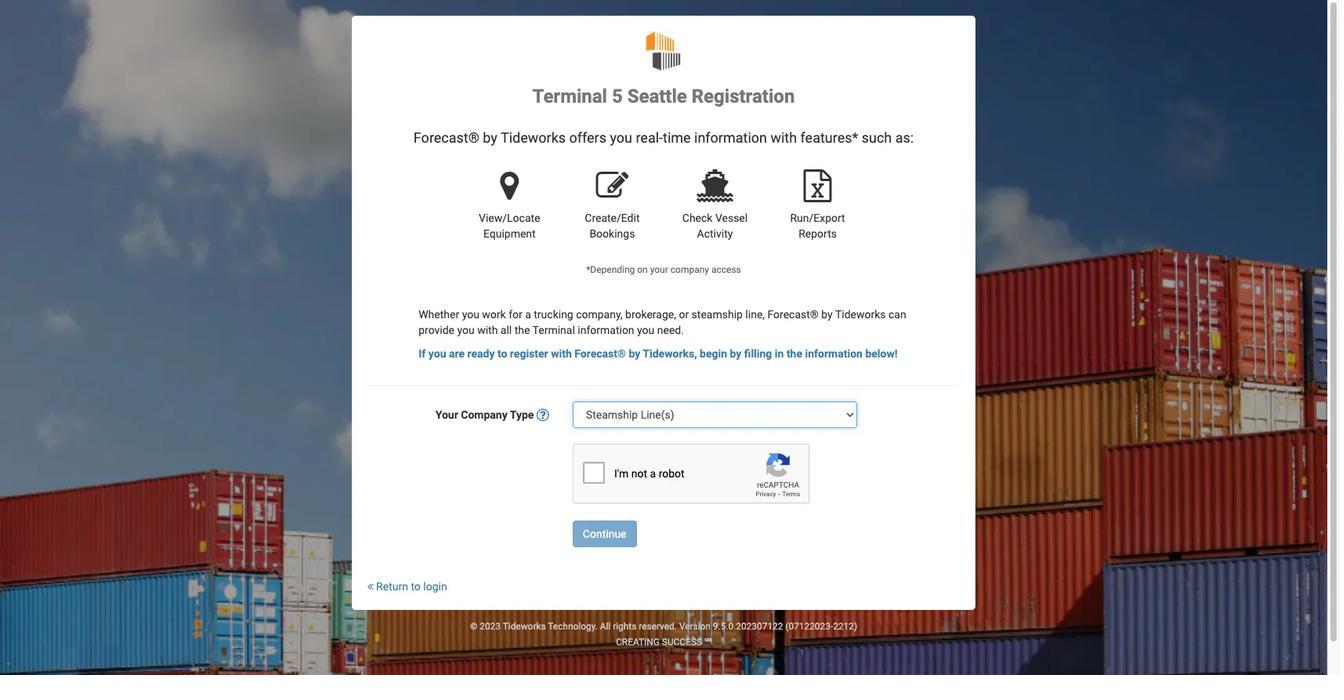 Task type: vqa. For each thing, say whether or not it's contained in the screenshot.
Forecast®
yes



Task type: describe. For each thing, give the bounding box(es) containing it.
(07122023-
[[786, 621, 834, 632]]

if you are ready to register with forecast® by tideworks, begin by filling in the information below!
[[419, 348, 898, 360]]

you down brokerage,
[[637, 324, 655, 337]]

with inside whether you work for a trucking company, brokerage, or steamship line, forecast® by tideworks can provide you with all the terminal information you need.
[[478, 324, 498, 337]]

run/export
[[791, 212, 846, 224]]

can
[[889, 308, 907, 321]]

whether you work for a trucking company, brokerage, or steamship line, forecast® by tideworks can provide you with all the terminal information you need.
[[419, 308, 907, 337]]

reports
[[799, 228, 837, 240]]

0 horizontal spatial to
[[411, 580, 421, 593]]

1 horizontal spatial to
[[498, 348, 508, 360]]

for
[[509, 308, 523, 321]]

2023
[[480, 621, 501, 632]]

you left work
[[462, 308, 480, 321]]

such
[[862, 130, 892, 146]]

by inside whether you work for a trucking company, brokerage, or steamship line, forecast® by tideworks can provide you with all the terminal information you need.
[[822, 308, 833, 321]]

check
[[683, 212, 713, 224]]

real-
[[636, 130, 663, 146]]

time
[[663, 130, 691, 146]]

5
[[612, 85, 623, 107]]

login
[[424, 580, 447, 593]]

terminal inside whether you work for a trucking company, brokerage, or steamship line, forecast® by tideworks can provide you with all the terminal information you need.
[[533, 324, 575, 337]]

company
[[671, 264, 709, 275]]

filling
[[745, 348, 773, 360]]

lg image
[[537, 410, 549, 421]]

steamship
[[692, 308, 743, 321]]

work
[[482, 308, 506, 321]]

2 horizontal spatial information
[[806, 348, 863, 360]]

return to login link
[[367, 580, 447, 593]]

the inside whether you work for a trucking company, brokerage, or steamship line, forecast® by tideworks can provide you with all the terminal information you need.
[[515, 324, 530, 337]]

technology.
[[548, 621, 598, 632]]

return
[[376, 580, 408, 593]]

success
[[662, 637, 702, 648]]

tideworks inside whether you work for a trucking company, brokerage, or steamship line, forecast® by tideworks can provide you with all the terminal information you need.
[[836, 308, 886, 321]]

register
[[510, 348, 549, 360]]

create/edit
[[585, 212, 640, 224]]

9.5.0.202307122
[[713, 621, 784, 632]]

company,
[[576, 308, 623, 321]]

©
[[470, 621, 478, 632]]

return to login
[[374, 580, 447, 593]]

company
[[461, 409, 508, 421]]

version
[[680, 621, 711, 632]]

view/locate
[[479, 212, 541, 224]]

℠
[[705, 637, 712, 648]]

ready
[[468, 348, 495, 360]]

features*
[[801, 130, 859, 146]]

line,
[[746, 308, 765, 321]]

tideworks,
[[643, 348, 697, 360]]

continue button
[[573, 521, 637, 548]]

your
[[650, 264, 669, 275]]

below!
[[866, 348, 898, 360]]

terminal 5 seattle registration
[[533, 85, 795, 107]]

1 horizontal spatial forecast®
[[575, 348, 626, 360]]

create/edit bookings
[[585, 212, 640, 240]]



Task type: locate. For each thing, give the bounding box(es) containing it.
information
[[695, 130, 767, 146], [578, 324, 635, 337], [806, 348, 863, 360]]

registration
[[692, 85, 795, 107]]

creating
[[616, 637, 660, 648]]

trucking
[[534, 308, 574, 321]]

tideworks left offers on the left
[[501, 130, 566, 146]]

as:
[[896, 130, 914, 146]]

to
[[498, 348, 508, 360], [411, 580, 421, 593]]

type
[[510, 409, 534, 421]]

1 horizontal spatial the
[[787, 348, 803, 360]]

the right in
[[787, 348, 803, 360]]

access
[[712, 264, 741, 275]]

0 vertical spatial tideworks
[[501, 130, 566, 146]]

offers
[[570, 130, 607, 146]]

check vessel activity
[[683, 212, 748, 240]]

1 vertical spatial tideworks
[[836, 308, 886, 321]]

2 vertical spatial with
[[551, 348, 572, 360]]

run/export reports
[[791, 212, 846, 240]]

need.
[[658, 324, 684, 337]]

you up are on the left of the page
[[457, 324, 475, 337]]

tideworks
[[501, 130, 566, 146], [836, 308, 886, 321], [503, 621, 546, 632]]

0 horizontal spatial the
[[515, 324, 530, 337]]

by
[[483, 130, 498, 146], [822, 308, 833, 321], [629, 348, 641, 360], [730, 348, 742, 360]]

2 vertical spatial information
[[806, 348, 863, 360]]

are
[[449, 348, 465, 360]]

to right ready
[[498, 348, 508, 360]]

the
[[515, 324, 530, 337], [787, 348, 803, 360]]

0 vertical spatial to
[[498, 348, 508, 360]]

1 vertical spatial forecast®
[[768, 308, 819, 321]]

tideworks right 2023
[[503, 621, 546, 632]]

on
[[638, 264, 648, 275]]

0 vertical spatial with
[[771, 130, 797, 146]]

© 2023 tideworks technology. all rights reserved. version 9.5.0.202307122 (07122023-2212) creating success ℠
[[470, 621, 858, 648]]

you left 'real-'
[[610, 130, 633, 146]]

rights
[[613, 621, 637, 632]]

0 vertical spatial forecast®
[[414, 130, 480, 146]]

tideworks inside © 2023 tideworks technology. all rights reserved. version 9.5.0.202307122 (07122023-2212) creating success ℠
[[503, 621, 546, 632]]

information down company,
[[578, 324, 635, 337]]

with down work
[[478, 324, 498, 337]]

to left login
[[411, 580, 421, 593]]

1 vertical spatial terminal
[[533, 324, 575, 337]]

1 terminal from the top
[[533, 85, 608, 107]]

forecast® by tideworks offers you real-time information with features* such as:
[[414, 130, 914, 146]]

information down registration
[[695, 130, 767, 146]]

all
[[501, 324, 512, 337]]

your
[[436, 409, 458, 421]]

view/locate equipment
[[479, 212, 541, 240]]

vessel
[[716, 212, 748, 224]]

with right register
[[551, 348, 572, 360]]

you
[[610, 130, 633, 146], [462, 308, 480, 321], [457, 324, 475, 337], [637, 324, 655, 337], [429, 348, 446, 360]]

1 vertical spatial the
[[787, 348, 803, 360]]

1 vertical spatial to
[[411, 580, 421, 593]]

2 terminal from the top
[[533, 324, 575, 337]]

2 horizontal spatial forecast®
[[768, 308, 819, 321]]

you right if
[[429, 348, 446, 360]]

1 horizontal spatial information
[[695, 130, 767, 146]]

angle double left image
[[367, 581, 374, 592]]

reserved.
[[639, 621, 677, 632]]

*depending on your company access
[[587, 264, 741, 275]]

brokerage,
[[626, 308, 677, 321]]

forecast® inside whether you work for a trucking company, brokerage, or steamship line, forecast® by tideworks can provide you with all the terminal information you need.
[[768, 308, 819, 321]]

1 horizontal spatial with
[[551, 348, 572, 360]]

information left 'below!'
[[806, 348, 863, 360]]

0 vertical spatial terminal
[[533, 85, 608, 107]]

continue
[[583, 528, 627, 540]]

0 horizontal spatial information
[[578, 324, 635, 337]]

0 vertical spatial information
[[695, 130, 767, 146]]

2 vertical spatial tideworks
[[503, 621, 546, 632]]

with left features* in the right top of the page
[[771, 130, 797, 146]]

terminal up offers on the left
[[533, 85, 608, 107]]

a
[[525, 308, 531, 321]]

2 vertical spatial forecast®
[[575, 348, 626, 360]]

seattle
[[628, 85, 687, 107]]

tideworks for © 2023 tideworks technology. all rights reserved. version 9.5.0.202307122 (07122023-2212) creating success ℠
[[503, 621, 546, 632]]

2 horizontal spatial with
[[771, 130, 797, 146]]

begin
[[700, 348, 728, 360]]

0 horizontal spatial with
[[478, 324, 498, 337]]

tideworks for forecast® by tideworks offers you real-time information with features* such as:
[[501, 130, 566, 146]]

0 vertical spatial the
[[515, 324, 530, 337]]

if
[[419, 348, 426, 360]]

activity
[[697, 228, 733, 240]]

forecast®
[[414, 130, 480, 146], [768, 308, 819, 321], [575, 348, 626, 360]]

2212)
[[834, 621, 858, 632]]

terminal down trucking
[[533, 324, 575, 337]]

with
[[771, 130, 797, 146], [478, 324, 498, 337], [551, 348, 572, 360]]

*depending
[[587, 264, 635, 275]]

the right all
[[515, 324, 530, 337]]

your company type
[[436, 409, 537, 421]]

or
[[679, 308, 689, 321]]

tideworks left can
[[836, 308, 886, 321]]

whether
[[419, 308, 460, 321]]

0 horizontal spatial forecast®
[[414, 130, 480, 146]]

equipment
[[484, 228, 536, 240]]

provide
[[419, 324, 455, 337]]

1 vertical spatial information
[[578, 324, 635, 337]]

bookings
[[590, 228, 635, 240]]

information inside whether you work for a trucking company, brokerage, or steamship line, forecast® by tideworks can provide you with all the terminal information you need.
[[578, 324, 635, 337]]

in
[[775, 348, 784, 360]]

all
[[600, 621, 611, 632]]

terminal
[[533, 85, 608, 107], [533, 324, 575, 337]]

1 vertical spatial with
[[478, 324, 498, 337]]



